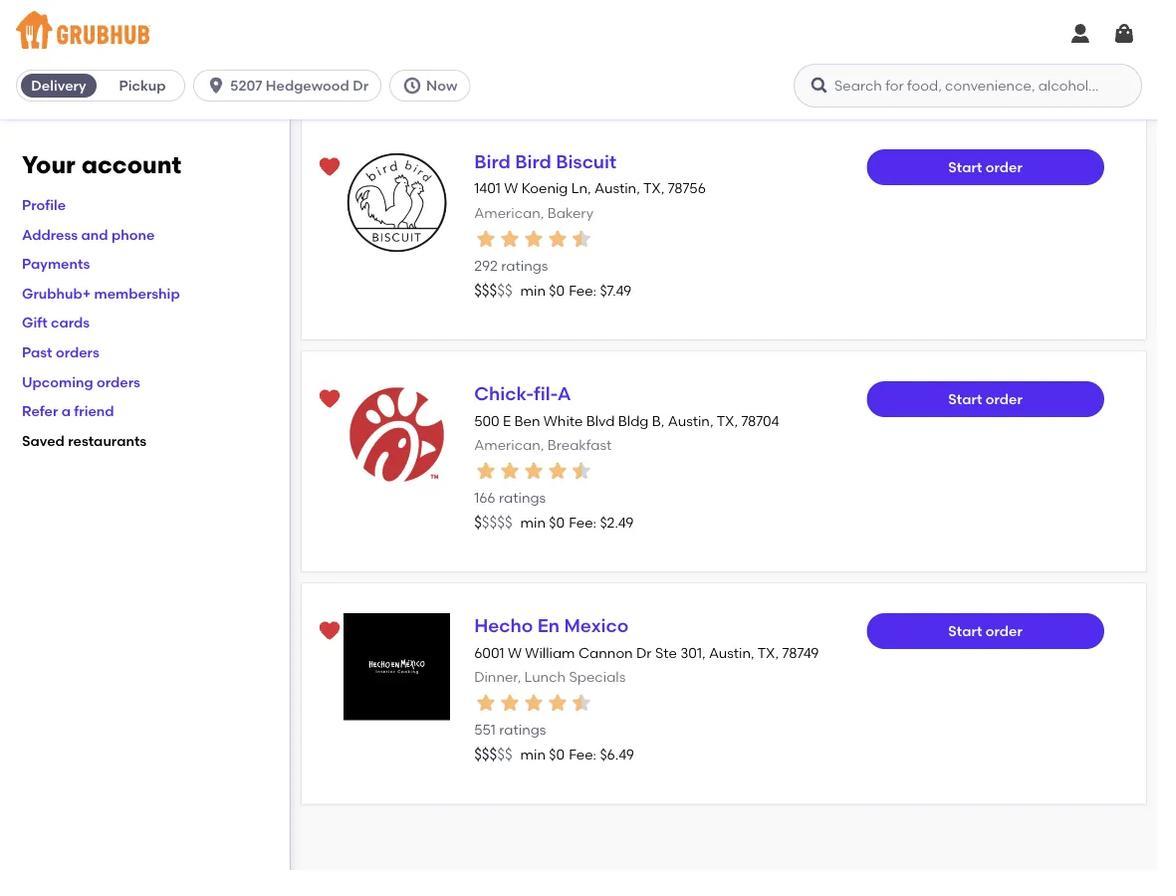 Task type: vqa. For each thing, say whether or not it's contained in the screenshot.


Task type: locate. For each thing, give the bounding box(es) containing it.
2 vertical spatial start order button
[[867, 614, 1105, 650]]

saved restaurant image for chick-fil-a
[[318, 388, 342, 412]]

orders up upcoming orders
[[56, 344, 99, 361]]

american, down 1401
[[474, 204, 544, 221]]

1 vertical spatial orders
[[97, 373, 140, 390]]

2 $$$ from the top
[[474, 746, 497, 764]]

0 vertical spatial w
[[504, 180, 518, 197]]

saved restaurant image
[[318, 388, 342, 412], [318, 620, 342, 644]]

2 $$$$$ from the top
[[474, 514, 513, 532]]

start for mexico
[[949, 623, 983, 640]]

tx, for chick-fil-a
[[717, 412, 738, 429]]

svg image
[[1113, 22, 1137, 46], [206, 76, 226, 96]]

1 vertical spatial $$$
[[474, 746, 497, 764]]

dr right hedgewood
[[353, 77, 369, 94]]

ratings
[[501, 258, 549, 275], [499, 490, 546, 507], [499, 722, 547, 739]]

tx, inside bird bird biscuit 1401 w koenig ln, austin, tx, 78756 american, bakery
[[644, 180, 665, 197]]

min down 292 ratings
[[521, 282, 546, 299]]

1 horizontal spatial dr
[[637, 645, 652, 662]]

gift
[[22, 314, 48, 331]]

austin, inside hecho en mexico 6001 w william cannon dr ste 301, austin, tx, 78749 dinner, lunch specials
[[709, 645, 755, 662]]

tx,
[[644, 180, 665, 197], [717, 412, 738, 429], [758, 645, 779, 662]]

grubhub+ membership link
[[22, 285, 180, 302]]

1 vertical spatial svg image
[[206, 76, 226, 96]]

saved restaurant image left chick-fil-a logo
[[318, 388, 342, 412]]

0 vertical spatial start
[[949, 159, 983, 176]]

0 vertical spatial dr
[[353, 77, 369, 94]]

2 vertical spatial min
[[521, 747, 546, 764]]

$$$ down the 551
[[474, 746, 497, 764]]

fee: left $6.49
[[569, 747, 597, 764]]

address and phone link
[[22, 226, 155, 243]]

w inside hecho en mexico 6001 w william cannon dr ste 301, austin, tx, 78749 dinner, lunch specials
[[508, 645, 522, 662]]

delivery
[[31, 77, 86, 94]]

1 vertical spatial fee:
[[569, 515, 597, 532]]

1 vertical spatial dr
[[637, 645, 652, 662]]

and
[[81, 226, 108, 243]]

w inside bird bird biscuit 1401 w koenig ln, austin, tx, 78756 american, bakery
[[504, 180, 518, 197]]

start order button
[[867, 149, 1105, 185], [867, 382, 1105, 418], [867, 614, 1105, 650]]

3 start order from the top
[[949, 623, 1023, 640]]

1 vertical spatial min
[[521, 515, 546, 532]]

star icon image
[[474, 227, 498, 251], [498, 227, 522, 251], [522, 227, 546, 251], [546, 227, 570, 251], [570, 227, 594, 251], [570, 227, 594, 251], [474, 459, 498, 483], [498, 459, 522, 483], [522, 459, 546, 483], [546, 459, 570, 483], [570, 459, 594, 483], [570, 459, 594, 483], [474, 691, 498, 715], [498, 691, 522, 715], [522, 691, 546, 715], [546, 691, 570, 715], [570, 691, 594, 715], [570, 691, 594, 715]]

start order
[[949, 159, 1023, 176], [949, 391, 1023, 408], [949, 623, 1023, 640]]

saved restaurant image
[[318, 155, 342, 179]]

your
[[22, 150, 76, 179]]

2 $0 from the top
[[549, 515, 565, 532]]

chick-fil-a logo image
[[344, 382, 451, 489]]

2 vertical spatial austin,
[[709, 645, 755, 662]]

$0 for en
[[549, 747, 565, 764]]

0 vertical spatial orders
[[56, 344, 99, 361]]

austin, for chick-fil-a
[[668, 412, 714, 429]]

3 saved restaurant button from the top
[[312, 614, 348, 650]]

0 vertical spatial saved restaurant image
[[318, 388, 342, 412]]

78749
[[783, 645, 819, 662]]

1 order from the top
[[986, 159, 1023, 176]]

$0 left $2.49
[[549, 515, 565, 532]]

5207 hedgewood dr button
[[193, 70, 390, 102]]

2 horizontal spatial tx,
[[758, 645, 779, 662]]

0 vertical spatial tx,
[[644, 180, 665, 197]]

2 vertical spatial saved restaurant button
[[312, 614, 348, 650]]

0 vertical spatial saved restaurant button
[[312, 149, 348, 185]]

mexico
[[564, 616, 629, 637]]

lunch
[[525, 669, 566, 686]]

0 vertical spatial start order button
[[867, 149, 1105, 185]]

2 vertical spatial start order
[[949, 623, 1023, 640]]

1 min from the top
[[521, 282, 546, 299]]

3 $$$$$ from the top
[[474, 746, 513, 764]]

ratings for bird
[[501, 258, 549, 275]]

0 vertical spatial $$$$$
[[474, 282, 513, 300]]

$$$$$ down the 551
[[474, 746, 513, 764]]

blvd
[[587, 412, 615, 429]]

bird
[[474, 151, 511, 173], [515, 151, 552, 173]]

william
[[525, 645, 575, 662]]

orders up friend
[[97, 373, 140, 390]]

hedgewood
[[266, 77, 350, 94]]

svg image inside now button
[[403, 76, 423, 96]]

500
[[474, 412, 500, 429]]

0 vertical spatial min
[[521, 282, 546, 299]]

saved restaurant image left hecho en mexico logo on the left of page
[[318, 620, 342, 644]]

2 start order button from the top
[[867, 382, 1105, 418]]

1 start from the top
[[949, 159, 983, 176]]

orders
[[56, 344, 99, 361], [97, 373, 140, 390]]

2 saved restaurant image from the top
[[318, 620, 342, 644]]

min down the 166 ratings
[[521, 515, 546, 532]]

0 vertical spatial ratings
[[501, 258, 549, 275]]

0 vertical spatial svg image
[[1113, 22, 1137, 46]]

Search for food, convenience, alcohol... search field
[[794, 64, 1143, 108]]

dr inside hecho en mexico 6001 w william cannon dr ste 301, austin, tx, 78749 dinner, lunch specials
[[637, 645, 652, 662]]

0 vertical spatial $0
[[549, 282, 565, 299]]

ratings right the 551
[[499, 722, 547, 739]]

1 vertical spatial saved restaurant image
[[318, 620, 342, 644]]

0 vertical spatial american,
[[474, 204, 544, 221]]

austin, right b,
[[668, 412, 714, 429]]

$$$ for hecho en mexico
[[474, 746, 497, 764]]

2 vertical spatial $$$$$
[[474, 746, 513, 764]]

0 vertical spatial fee:
[[569, 282, 597, 299]]

restaurants
[[68, 432, 147, 449]]

1 vertical spatial w
[[508, 645, 522, 662]]

2 vertical spatial order
[[986, 623, 1023, 640]]

ste
[[656, 645, 677, 662]]

1 vertical spatial tx,
[[717, 412, 738, 429]]

ben
[[515, 412, 541, 429]]

membership
[[94, 285, 180, 302]]

saved restaurant button for chick-
[[312, 382, 348, 418]]

2 vertical spatial fee:
[[569, 747, 597, 764]]

w for bird
[[504, 180, 518, 197]]

main navigation navigation
[[0, 0, 1159, 120]]

tx, left 78704
[[717, 412, 738, 429]]

2 vertical spatial ratings
[[499, 722, 547, 739]]

1 saved restaurant button from the top
[[312, 149, 348, 185]]

1 fee: from the top
[[569, 282, 597, 299]]

2 vertical spatial tx,
[[758, 645, 779, 662]]

start for biscuit
[[949, 159, 983, 176]]

2 start order from the top
[[949, 391, 1023, 408]]

bird up koenig
[[515, 151, 552, 173]]

1401
[[474, 180, 501, 197]]

hecho en mexico link
[[474, 616, 629, 637]]

chick-
[[474, 383, 534, 405]]

your account
[[22, 150, 182, 179]]

start order button for a
[[867, 382, 1105, 418]]

2 saved restaurant button from the top
[[312, 382, 348, 418]]

grubhub+
[[22, 285, 91, 302]]

saved restaurants
[[22, 432, 147, 449]]

1 $$$ from the top
[[474, 282, 497, 300]]

tx, inside hecho en mexico 6001 w william cannon dr ste 301, austin, tx, 78749 dinner, lunch specials
[[758, 645, 779, 662]]

bird up 1401
[[474, 151, 511, 173]]

cannon
[[579, 645, 633, 662]]

1 $0 from the top
[[549, 282, 565, 299]]

ratings right 292
[[501, 258, 549, 275]]

2 start from the top
[[949, 391, 983, 408]]

tx, left 78756
[[644, 180, 665, 197]]

2 vertical spatial $0
[[549, 747, 565, 764]]

saved
[[22, 432, 65, 449]]

1 $$$$$ from the top
[[474, 282, 513, 300]]

fee: left $2.49
[[569, 515, 597, 532]]

0 horizontal spatial bird
[[474, 151, 511, 173]]

5207
[[230, 77, 263, 94]]

0 vertical spatial austin,
[[595, 180, 640, 197]]

$$$$$ down the 166
[[474, 514, 513, 532]]

1 vertical spatial start order
[[949, 391, 1023, 408]]

1 vertical spatial start
[[949, 391, 983, 408]]

1 start order from the top
[[949, 159, 1023, 176]]

1 vertical spatial austin,
[[668, 412, 714, 429]]

3 $0 from the top
[[549, 747, 565, 764]]

svg image
[[1069, 22, 1093, 46], [403, 76, 423, 96], [810, 76, 830, 96]]

2 order from the top
[[986, 391, 1023, 408]]

2 vertical spatial start
[[949, 623, 983, 640]]

chick-fil-a link
[[474, 383, 572, 405]]

3 order from the top
[[986, 623, 1023, 640]]

w
[[504, 180, 518, 197], [508, 645, 522, 662]]

1 horizontal spatial bird
[[515, 151, 552, 173]]

saved restaurant image for hecho en mexico
[[318, 620, 342, 644]]

$$$$$
[[474, 282, 513, 300], [474, 514, 513, 532], [474, 746, 513, 764]]

bakery
[[548, 204, 594, 221]]

5207 hedgewood dr
[[230, 77, 369, 94]]

3 fee: from the top
[[569, 747, 597, 764]]

$0 left $7.49
[[549, 282, 565, 299]]

dr
[[353, 77, 369, 94], [637, 645, 652, 662]]

address and phone
[[22, 226, 155, 243]]

$6.49
[[600, 747, 635, 764]]

tx, inside chick-fil-a 500 e ben white blvd bldg b, austin, tx, 78704 american, breakfast
[[717, 412, 738, 429]]

start order for a
[[949, 391, 1023, 408]]

$0
[[549, 282, 565, 299], [549, 515, 565, 532], [549, 747, 565, 764]]

ln,
[[572, 180, 592, 197]]

dr inside "button"
[[353, 77, 369, 94]]

0 horizontal spatial svg image
[[206, 76, 226, 96]]

w right "6001" in the left of the page
[[508, 645, 522, 662]]

1 vertical spatial ratings
[[499, 490, 546, 507]]

3 min from the top
[[521, 747, 546, 764]]

$0 left $6.49
[[549, 747, 565, 764]]

start order button for mexico
[[867, 614, 1105, 650]]

0 vertical spatial start order
[[949, 159, 1023, 176]]

austin, inside chick-fil-a 500 e ben white blvd bldg b, austin, tx, 78704 american, breakfast
[[668, 412, 714, 429]]

$$$ down 292
[[474, 282, 497, 300]]

3 start order button from the top
[[867, 614, 1105, 650]]

ratings right the 166
[[499, 490, 546, 507]]

american, down the e
[[474, 437, 544, 453]]

phone
[[112, 226, 155, 243]]

saved restaurant button for bird
[[312, 149, 348, 185]]

1 saved restaurant image from the top
[[318, 388, 342, 412]]

gift cards
[[22, 314, 90, 331]]

0 horizontal spatial svg image
[[403, 76, 423, 96]]

start order for mexico
[[949, 623, 1023, 640]]

american,
[[474, 204, 544, 221], [474, 437, 544, 453]]

1 vertical spatial american,
[[474, 437, 544, 453]]

hecho
[[474, 616, 533, 637]]

austin, right 301,
[[709, 645, 755, 662]]

min
[[521, 282, 546, 299], [521, 515, 546, 532], [521, 747, 546, 764]]

1 vertical spatial start order button
[[867, 382, 1105, 418]]

austin,
[[595, 180, 640, 197], [668, 412, 714, 429], [709, 645, 755, 662]]

1 vertical spatial $$$$$
[[474, 514, 513, 532]]

0 horizontal spatial tx,
[[644, 180, 665, 197]]

551 ratings
[[474, 722, 547, 739]]

78756
[[668, 180, 706, 197]]

3 start from the top
[[949, 623, 983, 640]]

1 vertical spatial $0
[[549, 515, 565, 532]]

1 vertical spatial order
[[986, 391, 1023, 408]]

1 start order button from the top
[[867, 149, 1105, 185]]

fee: left $7.49
[[569, 282, 597, 299]]

order
[[986, 159, 1023, 176], [986, 391, 1023, 408], [986, 623, 1023, 640]]

0 vertical spatial order
[[986, 159, 1023, 176]]

2 american, from the top
[[474, 437, 544, 453]]

dr left ste
[[637, 645, 652, 662]]

$$$$$ down 292
[[474, 282, 513, 300]]

0 vertical spatial $$$
[[474, 282, 497, 300]]

1 horizontal spatial tx,
[[717, 412, 738, 429]]

austin, right the ln,
[[595, 180, 640, 197]]

292 ratings
[[474, 258, 549, 275]]

orders for upcoming orders
[[97, 373, 140, 390]]

past orders
[[22, 344, 99, 361]]

refer a friend
[[22, 403, 114, 420]]

1 vertical spatial saved restaurant button
[[312, 382, 348, 418]]

tx, left '78749' on the bottom right of page
[[758, 645, 779, 662]]

2 fee: from the top
[[569, 515, 597, 532]]

start
[[949, 159, 983, 176], [949, 391, 983, 408], [949, 623, 983, 640]]

0 horizontal spatial dr
[[353, 77, 369, 94]]

saved restaurant button
[[312, 149, 348, 185], [312, 382, 348, 418], [312, 614, 348, 650]]

w right 1401
[[504, 180, 518, 197]]

$$$
[[474, 282, 497, 300], [474, 746, 497, 764]]

biscuit
[[556, 151, 617, 173]]

1 american, from the top
[[474, 204, 544, 221]]

$$$$$ for bird
[[474, 282, 513, 300]]

min down 551 ratings in the left bottom of the page
[[521, 747, 546, 764]]

2 horizontal spatial svg image
[[1069, 22, 1093, 46]]

2 min from the top
[[521, 515, 546, 532]]

profile
[[22, 197, 66, 213]]

austin, inside bird bird biscuit 1401 w koenig ln, austin, tx, 78756 american, bakery
[[595, 180, 640, 197]]



Task type: describe. For each thing, give the bounding box(es) containing it.
e
[[503, 412, 511, 429]]

$0 for bird
[[549, 282, 565, 299]]

min for bird
[[521, 282, 546, 299]]

payments link
[[22, 256, 90, 272]]

6001
[[474, 645, 505, 662]]

breakfast
[[548, 437, 612, 453]]

white
[[544, 412, 583, 429]]

payments
[[22, 256, 90, 272]]

austin, for hecho en mexico
[[709, 645, 755, 662]]

upcoming orders
[[22, 373, 140, 390]]

start for a
[[949, 391, 983, 408]]

bird bird biscuit 1401 w koenig ln, austin, tx, 78756 american, bakery
[[474, 151, 706, 221]]

fee: for biscuit
[[569, 282, 597, 299]]

orders for past orders
[[56, 344, 99, 361]]

pickup
[[119, 77, 166, 94]]

profile link
[[22, 197, 66, 213]]

1 horizontal spatial svg image
[[810, 76, 830, 96]]

ratings for chick-
[[499, 490, 546, 507]]

301,
[[681, 645, 706, 662]]

2 bird from the left
[[515, 151, 552, 173]]

ratings for hecho
[[499, 722, 547, 739]]

78704
[[742, 412, 780, 429]]

start order for biscuit
[[949, 159, 1023, 176]]

account
[[81, 150, 182, 179]]

address
[[22, 226, 78, 243]]

min $0 fee: $6.49
[[521, 747, 635, 764]]

$7.49
[[600, 282, 632, 299]]

1 bird from the left
[[474, 151, 511, 173]]

order for chick-fil-a
[[986, 391, 1023, 408]]

now button
[[390, 70, 479, 102]]

saved restaurant button for hecho
[[312, 614, 348, 650]]

fee: for mexico
[[569, 747, 597, 764]]

refer
[[22, 403, 58, 420]]

friend
[[74, 403, 114, 420]]

svg image inside 5207 hedgewood dr "button"
[[206, 76, 226, 96]]

order for hecho en mexico
[[986, 623, 1023, 640]]

american, inside bird bird biscuit 1401 w koenig ln, austin, tx, 78756 american, bakery
[[474, 204, 544, 221]]

en
[[538, 616, 560, 637]]

order for bird bird biscuit
[[986, 159, 1023, 176]]

past orders link
[[22, 344, 99, 361]]

$
[[474, 514, 482, 532]]

hecho en mexico 6001 w william cannon dr ste 301, austin, tx, 78749 dinner, lunch specials
[[474, 616, 819, 686]]

pickup button
[[101, 70, 184, 102]]

w for hecho
[[508, 645, 522, 662]]

$$$ for bird bird biscuit
[[474, 282, 497, 300]]

bird bird biscuit link
[[474, 151, 617, 173]]

now
[[427, 77, 458, 94]]

min $0 fee: $2.49
[[521, 515, 634, 532]]

$2.49
[[600, 515, 634, 532]]

dinner,
[[474, 669, 521, 686]]

fil-
[[534, 383, 558, 405]]

specials
[[569, 669, 626, 686]]

upcoming orders link
[[22, 373, 140, 390]]

166
[[474, 490, 496, 507]]

min for en
[[521, 747, 546, 764]]

hecho en mexico logo image
[[344, 614, 451, 721]]

166 ratings
[[474, 490, 546, 507]]

292
[[474, 258, 498, 275]]

grubhub+ membership
[[22, 285, 180, 302]]

1 horizontal spatial svg image
[[1113, 22, 1137, 46]]

chick-fil-a 500 e ben white blvd bldg b, austin, tx, 78704 american, breakfast
[[474, 383, 780, 453]]

551
[[474, 722, 496, 739]]

a
[[61, 403, 71, 420]]

bldg
[[619, 412, 649, 429]]

a
[[558, 383, 572, 405]]

min $0 fee: $7.49
[[521, 282, 632, 299]]

fee: for a
[[569, 515, 597, 532]]

start order button for biscuit
[[867, 149, 1105, 185]]

upcoming
[[22, 373, 93, 390]]

$$$$$ for chick-
[[474, 514, 513, 532]]

koenig
[[522, 180, 568, 197]]

saved restaurants link
[[22, 432, 147, 449]]

refer a friend link
[[22, 403, 114, 420]]

american, inside chick-fil-a 500 e ben white blvd bldg b, austin, tx, 78704 american, breakfast
[[474, 437, 544, 453]]

bird bird biscuit  logo image
[[344, 149, 451, 256]]

min for fil-
[[521, 515, 546, 532]]

$$$$$ for hecho
[[474, 746, 513, 764]]

delivery button
[[17, 70, 101, 102]]

b,
[[653, 412, 665, 429]]

tx, for hecho en mexico
[[758, 645, 779, 662]]

$0 for fil-
[[549, 515, 565, 532]]

cards
[[51, 314, 90, 331]]

past
[[22, 344, 52, 361]]

gift cards link
[[22, 314, 90, 331]]



